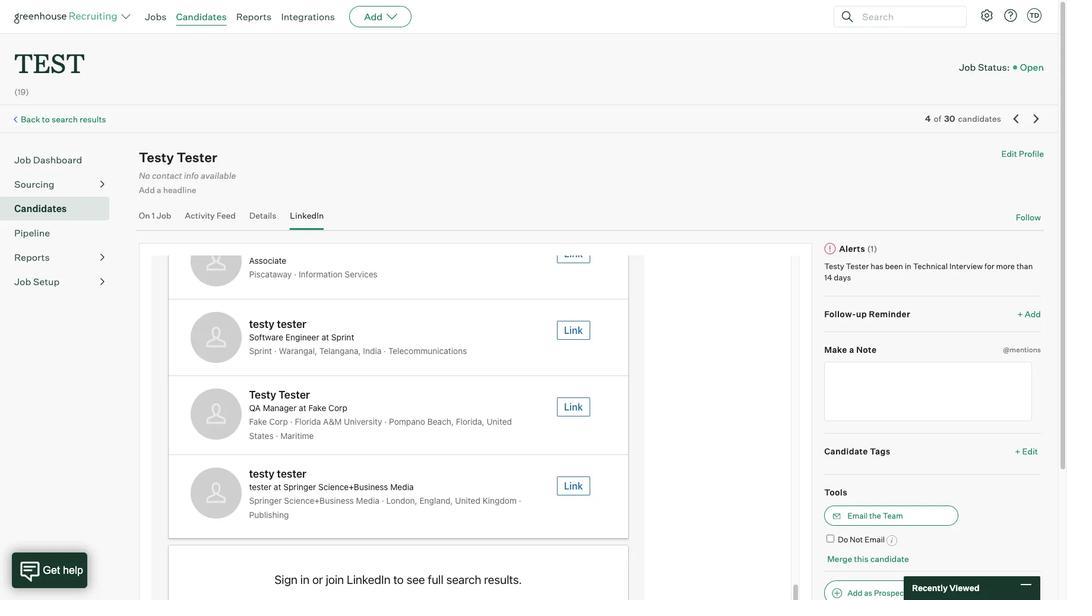 Task type: vqa. For each thing, say whether or not it's contained in the screenshot.
Daily
no



Task type: locate. For each thing, give the bounding box(es) containing it.
test
[[14, 45, 85, 80]]

Do Not Email checkbox
[[827, 535, 835, 542]]

email
[[848, 511, 868, 520], [865, 535, 885, 544]]

tester inside testy tester has been in technical interview for more than 14 days
[[846, 261, 869, 271]]

tester inside testy tester no contact info available add a headline
[[177, 149, 217, 165]]

0 vertical spatial reports
[[236, 11, 272, 23]]

a left note
[[850, 345, 855, 355]]

0 vertical spatial +
[[1018, 309, 1024, 319]]

follow-
[[825, 309, 857, 319]]

candidates
[[176, 11, 227, 23], [14, 203, 67, 215]]

1 vertical spatial email
[[865, 535, 885, 544]]

job status:
[[960, 61, 1011, 73]]

1 horizontal spatial testy
[[825, 261, 845, 271]]

of
[[934, 114, 942, 124]]

...
[[918, 588, 925, 598]]

reports link left the integrations
[[236, 11, 272, 23]]

job up 'sourcing'
[[14, 154, 31, 166]]

viewed
[[950, 583, 980, 593]]

job for job dashboard
[[14, 154, 31, 166]]

email right not on the bottom right of page
[[865, 535, 885, 544]]

tester
[[177, 149, 217, 165], [846, 261, 869, 271]]

1 horizontal spatial to
[[909, 588, 916, 598]]

team
[[883, 511, 904, 520]]

edit profile
[[1002, 149, 1045, 159]]

tester for testy tester no contact info available add a headline
[[177, 149, 217, 165]]

job setup
[[14, 276, 60, 288]]

to left ...
[[909, 588, 916, 598]]

0 horizontal spatial edit
[[1002, 149, 1018, 159]]

interview
[[950, 261, 984, 271]]

+ add link
[[1018, 308, 1042, 320]]

jobs
[[145, 11, 167, 23]]

1 horizontal spatial edit
[[1023, 446, 1039, 456]]

greenhouse recruiting image
[[14, 10, 121, 24]]

feed
[[217, 210, 236, 220]]

4
[[926, 114, 931, 124]]

no
[[139, 171, 150, 181]]

0 horizontal spatial reports
[[14, 251, 50, 263]]

0 horizontal spatial testy
[[139, 149, 174, 165]]

+ edit link
[[1013, 443, 1042, 459]]

+ edit
[[1016, 446, 1039, 456]]

1 vertical spatial edit
[[1023, 446, 1039, 456]]

add inside button
[[848, 588, 863, 598]]

activity
[[185, 210, 215, 220]]

0 horizontal spatial tester
[[177, 149, 217, 165]]

0 horizontal spatial a
[[157, 185, 161, 195]]

1 vertical spatial reports
[[14, 251, 50, 263]]

0 vertical spatial a
[[157, 185, 161, 195]]

a
[[157, 185, 161, 195], [850, 345, 855, 355]]

1 horizontal spatial tester
[[846, 261, 869, 271]]

email the team button
[[825, 506, 959, 526]]

edit
[[1002, 149, 1018, 159], [1023, 446, 1039, 456]]

job for job status:
[[960, 61, 976, 73]]

candidate
[[871, 553, 910, 564]]

0 vertical spatial tester
[[177, 149, 217, 165]]

1 vertical spatial reports link
[[14, 250, 105, 265]]

job right 1
[[157, 210, 171, 220]]

pipeline
[[14, 227, 50, 239]]

on
[[139, 210, 150, 220]]

reports left the integrations
[[236, 11, 272, 23]]

None text field
[[825, 362, 1033, 421]]

a down contact
[[157, 185, 161, 195]]

0 vertical spatial candidates link
[[176, 11, 227, 23]]

candidates link right jobs
[[176, 11, 227, 23]]

td
[[1030, 11, 1040, 20]]

setup
[[33, 276, 60, 288]]

merge
[[828, 553, 853, 564]]

to right back
[[42, 114, 50, 124]]

testy up 14
[[825, 261, 845, 271]]

info
[[184, 171, 199, 181]]

candidates down 'sourcing'
[[14, 203, 67, 215]]

0 vertical spatial reports link
[[236, 11, 272, 23]]

td button
[[1026, 6, 1045, 25]]

tester for testy tester has been in technical interview for more than 14 days
[[846, 261, 869, 271]]

0 vertical spatial testy
[[139, 149, 174, 165]]

contact
[[152, 171, 182, 181]]

testy inside testy tester no contact info available add a headline
[[139, 149, 174, 165]]

to inside button
[[909, 588, 916, 598]]

1 horizontal spatial a
[[850, 345, 855, 355]]

add inside testy tester no contact info available add a headline
[[139, 185, 155, 195]]

1 vertical spatial +
[[1016, 446, 1021, 456]]

1 vertical spatial to
[[909, 588, 916, 598]]

1 vertical spatial testy
[[825, 261, 845, 271]]

job inside 'link'
[[14, 154, 31, 166]]

results
[[80, 114, 106, 124]]

testy tester has been in technical interview for more than 14 days
[[825, 261, 1034, 282]]

@mentions link
[[1004, 344, 1042, 356]]

up
[[857, 309, 868, 319]]

job left setup
[[14, 276, 31, 288]]

candidates link
[[176, 11, 227, 23], [14, 202, 105, 216]]

testy up contact
[[139, 149, 174, 165]]

+
[[1018, 309, 1024, 319], [1016, 446, 1021, 456]]

1 vertical spatial candidates
[[14, 203, 67, 215]]

1 vertical spatial candidates link
[[14, 202, 105, 216]]

merge this candidate link
[[828, 553, 910, 564]]

on 1 job link
[[139, 210, 171, 227]]

email inside button
[[848, 511, 868, 520]]

job dashboard link
[[14, 153, 105, 167]]

job left status:
[[960, 61, 976, 73]]

reports
[[236, 11, 272, 23], [14, 251, 50, 263]]

available
[[201, 171, 236, 181]]

candidates link down sourcing link
[[14, 202, 105, 216]]

tester down alerts (1)
[[846, 261, 869, 271]]

0 horizontal spatial to
[[42, 114, 50, 124]]

add as prospect to ... button
[[825, 581, 959, 600]]

1 vertical spatial tester
[[846, 261, 869, 271]]

0 horizontal spatial candidates
[[14, 203, 67, 215]]

status:
[[979, 61, 1011, 73]]

linkedin link
[[290, 210, 324, 227]]

1 horizontal spatial candidates link
[[176, 11, 227, 23]]

reports link down pipeline link
[[14, 250, 105, 265]]

activity feed
[[185, 210, 236, 220]]

reports down pipeline on the top
[[14, 251, 50, 263]]

tester up info
[[177, 149, 217, 165]]

for
[[985, 261, 995, 271]]

0 horizontal spatial candidates link
[[14, 202, 105, 216]]

testy inside testy tester has been in technical interview for more than 14 days
[[825, 261, 845, 271]]

alerts
[[840, 244, 866, 254]]

in
[[905, 261, 912, 271]]

0 vertical spatial email
[[848, 511, 868, 520]]

reports link
[[236, 11, 272, 23], [14, 250, 105, 265]]

(1)
[[868, 244, 878, 254]]

candidates right jobs
[[176, 11, 227, 23]]

jobs link
[[145, 11, 167, 23]]

as
[[865, 588, 873, 598]]

1 horizontal spatial candidates
[[176, 11, 227, 23]]

job dashboard
[[14, 154, 82, 166]]

email left the the at the right of page
[[848, 511, 868, 520]]

1
[[152, 210, 155, 220]]

on 1 job
[[139, 210, 171, 220]]



Task type: describe. For each thing, give the bounding box(es) containing it.
test link
[[14, 33, 85, 83]]

details
[[249, 210, 277, 220]]

prospect
[[875, 588, 907, 598]]

recently
[[913, 583, 948, 593]]

0 vertical spatial edit
[[1002, 149, 1018, 159]]

not
[[850, 535, 863, 544]]

1 horizontal spatial reports link
[[236, 11, 272, 23]]

activity feed link
[[185, 210, 236, 227]]

integrations link
[[281, 11, 335, 23]]

merge this candidate
[[828, 553, 910, 564]]

candidate
[[825, 446, 868, 456]]

details link
[[249, 210, 277, 227]]

back to search results
[[21, 114, 106, 124]]

@mentions
[[1004, 345, 1042, 354]]

pipeline link
[[14, 226, 105, 240]]

than
[[1017, 261, 1034, 271]]

reminder
[[869, 309, 911, 319]]

+ for + add
[[1018, 309, 1024, 319]]

more
[[997, 261, 1016, 271]]

tools
[[825, 487, 848, 497]]

testy for testy tester has been in technical interview for more than 14 days
[[825, 261, 845, 271]]

sourcing
[[14, 178, 54, 190]]

0 vertical spatial to
[[42, 114, 50, 124]]

note
[[857, 345, 877, 355]]

headline
[[163, 185, 196, 195]]

job inside 'link'
[[157, 210, 171, 220]]

14
[[825, 273, 833, 282]]

a inside testy tester no contact info available add a headline
[[157, 185, 161, 195]]

+ for + edit
[[1016, 446, 1021, 456]]

search
[[52, 114, 78, 124]]

recently viewed
[[913, 583, 980, 593]]

this
[[855, 553, 869, 564]]

follow link
[[1016, 211, 1042, 223]]

job setup link
[[14, 275, 105, 289]]

email the team
[[848, 511, 904, 520]]

0 vertical spatial candidates
[[176, 11, 227, 23]]

integrations
[[281, 11, 335, 23]]

add as prospect to ...
[[848, 588, 925, 598]]

back to search results link
[[21, 114, 106, 124]]

make a note
[[825, 345, 877, 355]]

do not email
[[838, 535, 885, 544]]

do
[[838, 535, 849, 544]]

(19)
[[14, 87, 29, 97]]

make
[[825, 345, 848, 355]]

profile
[[1020, 149, 1045, 159]]

candidate tags
[[825, 446, 891, 456]]

td button
[[1028, 8, 1042, 23]]

follow-up reminder
[[825, 309, 911, 319]]

0 horizontal spatial reports link
[[14, 250, 105, 265]]

the
[[870, 511, 882, 520]]

configure image
[[980, 8, 995, 23]]

4 of 30 candidates
[[926, 114, 1002, 124]]

open
[[1021, 61, 1045, 73]]

30
[[945, 114, 956, 124]]

testy tester no contact info available add a headline
[[139, 149, 236, 195]]

linkedin
[[290, 210, 324, 220]]

follow
[[1016, 212, 1042, 222]]

tags
[[870, 446, 891, 456]]

add button
[[349, 6, 412, 27]]

sourcing link
[[14, 177, 105, 191]]

Search text field
[[860, 8, 956, 25]]

1 horizontal spatial reports
[[236, 11, 272, 23]]

days
[[834, 273, 852, 282]]

testy for testy tester no contact info available add a headline
[[139, 149, 174, 165]]

add inside popup button
[[364, 11, 383, 23]]

1 vertical spatial a
[[850, 345, 855, 355]]

been
[[886, 261, 904, 271]]

technical
[[914, 261, 948, 271]]

dashboard
[[33, 154, 82, 166]]

has
[[871, 261, 884, 271]]

alerts (1)
[[840, 244, 878, 254]]

edit profile link
[[1002, 149, 1045, 159]]

job for job setup
[[14, 276, 31, 288]]

+ add
[[1018, 309, 1042, 319]]



